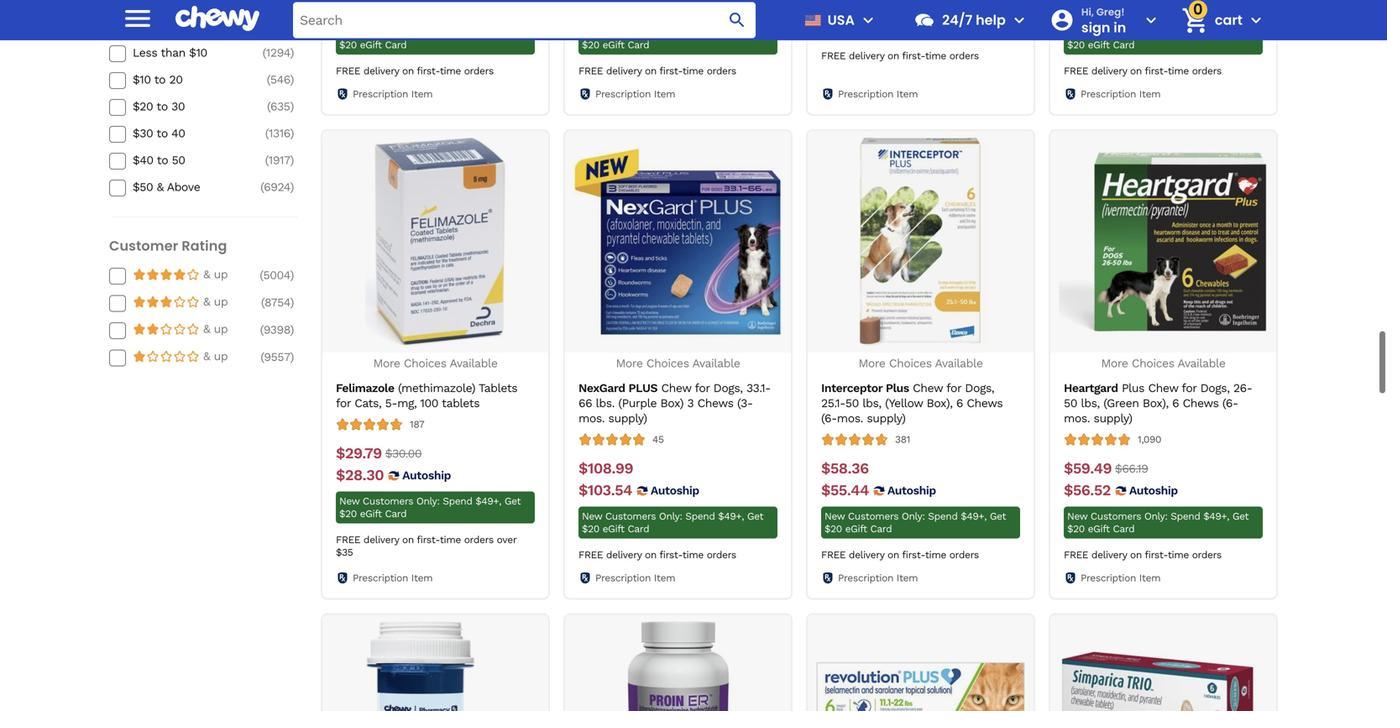 Task type: locate. For each thing, give the bounding box(es) containing it.
$55.44 text field
[[821, 482, 869, 500]]

chew inside chew for dogs, 33.1- 66 lbs. (purple box) 3 chews (3- mos. supply)
[[661, 381, 691, 395]]

1 choices from the left
[[404, 356, 446, 370]]

( for 9557
[[261, 350, 264, 364]]

supply)
[[608, 411, 647, 425], [867, 411, 906, 425], [1094, 411, 1133, 425]]

up left 8754 at the left
[[214, 295, 228, 309]]

chew up (yellow
[[913, 381, 943, 395]]

2 horizontal spatial 50
[[1064, 396, 1077, 410]]

to left 40
[[157, 126, 168, 140]]

autoship for $55.44
[[888, 484, 936, 497]]

& up for ( 9557 )
[[203, 350, 228, 363]]

1 vertical spatial (6-
[[821, 411, 837, 425]]

prescription image for $28.30
[[336, 571, 349, 585]]

3 more choices available from the left
[[859, 356, 983, 370]]

delivery inside free delivery on first-time orders over $35
[[364, 534, 399, 546]]

2 more choices available from the left
[[616, 356, 740, 370]]

less than $10 link
[[133, 45, 252, 61]]

1 horizontal spatial lbs,
[[1081, 396, 1100, 410]]

2 horizontal spatial mos.
[[1064, 411, 1090, 425]]

1 more choices available from the left
[[373, 356, 498, 370]]

3 chew from the left
[[1148, 381, 1178, 395]]

menu image up less
[[121, 1, 155, 35]]

choices up plus
[[647, 356, 689, 370]]

in
[[1114, 18, 1126, 37]]

box),
[[927, 396, 953, 410], [1143, 396, 1169, 410]]

plus
[[886, 381, 909, 395], [1122, 381, 1145, 395]]

9 ) from the top
[[290, 323, 294, 337]]

supply) for $108.99
[[608, 411, 647, 425]]

) down '( 1917 )'
[[290, 180, 294, 194]]

rating
[[182, 236, 227, 255]]

3 more from the left
[[859, 356, 886, 370]]

choices up (methimazole)
[[404, 356, 446, 370]]

mos. inside plus chew for dogs, 26- 50 lbs, (green box), 6 chews (6- mos. supply)
[[1064, 411, 1090, 425]]

) for ( 1294 )
[[290, 46, 294, 60]]

$10 right than
[[189, 46, 207, 60]]

0 vertical spatial $10
[[189, 46, 207, 60]]

for inside chew for dogs, 25.1-50 lbs, (yellow box), 6 chews (6-mos. supply)
[[946, 381, 961, 395]]

mos. down 25.1-
[[837, 411, 863, 425]]

1 horizontal spatial 50
[[846, 396, 859, 410]]

mos. down heartgard
[[1064, 411, 1090, 425]]

up left 9557
[[214, 350, 228, 363]]

9398
[[264, 323, 290, 337]]

plus chew for dogs, 26- 50 lbs, (green box), 6 chews (6- mos. supply)
[[1064, 381, 1252, 425]]

5 ) from the top
[[290, 153, 294, 167]]

delivery
[[849, 50, 885, 62], [364, 65, 399, 77], [606, 65, 642, 77], [1092, 65, 1127, 77], [364, 534, 399, 546], [606, 549, 642, 561], [849, 549, 885, 561], [1092, 549, 1127, 561]]

3 available from the left
[[935, 356, 983, 370]]

) down ( 8754 ) at the top of page
[[290, 323, 294, 337]]

autoship down 381
[[888, 484, 936, 497]]

3 ) from the top
[[290, 100, 294, 113]]

more
[[373, 356, 400, 370], [616, 356, 643, 370], [859, 356, 886, 370], [1101, 356, 1128, 370]]

0 horizontal spatial (6-
[[821, 411, 837, 425]]

egift
[[845, 24, 867, 35], [360, 39, 382, 51], [603, 39, 625, 51], [1088, 39, 1110, 51], [360, 508, 382, 520], [603, 523, 625, 535], [845, 523, 867, 535], [1088, 523, 1110, 535]]

available
[[450, 356, 498, 370], [692, 356, 740, 370], [935, 356, 983, 370], [1178, 356, 1226, 370]]

supply) inside chew for dogs, 25.1-50 lbs, (yellow box), 6 chews (6-mos. supply)
[[867, 411, 906, 425]]

items image
[[1180, 6, 1210, 35]]

box)
[[661, 396, 684, 410]]

menu image
[[121, 1, 155, 35], [858, 10, 878, 30]]

24/7 help link
[[907, 0, 1006, 40]]

available for $55.44
[[935, 356, 983, 370]]

more up "nexgard plus"
[[616, 356, 643, 370]]

( 9557 )
[[261, 350, 294, 364]]

1 chew from the left
[[661, 381, 691, 395]]

first-
[[902, 50, 925, 62], [417, 65, 440, 77], [660, 65, 683, 77], [1145, 65, 1168, 77], [417, 534, 440, 546], [660, 549, 683, 561], [902, 549, 925, 561], [1145, 549, 1168, 561]]

7 ) from the top
[[290, 268, 294, 282]]

chews
[[698, 396, 734, 410], [967, 396, 1003, 410], [1183, 396, 1219, 410]]

interceptor plus chew for dogs, 25.1-50 lbs, (yellow box), 6 chews (6-mos. supply) image
[[817, 138, 1025, 346]]

box), right (yellow
[[927, 396, 953, 410]]

) down ( 1316 )
[[290, 153, 294, 167]]

to for $40
[[157, 153, 168, 167]]

more for $56.52
[[1101, 356, 1128, 370]]

& for ( 5004 )
[[203, 267, 210, 281]]

1 plus from the left
[[886, 381, 909, 395]]

choices up plus chew for dogs, 26- 50 lbs, (green box), 6 chews (6- mos. supply)
[[1132, 356, 1175, 370]]

$28.30 text field
[[336, 466, 384, 485]]

filled star image
[[173, 268, 186, 281], [133, 295, 146, 309], [173, 295, 186, 309], [186, 295, 200, 309], [133, 323, 146, 336], [146, 323, 160, 336], [173, 323, 186, 336], [186, 323, 200, 336], [133, 350, 146, 363], [146, 350, 160, 363]]

2 & up from the top
[[203, 295, 228, 309]]

2 horizontal spatial supply)
[[1094, 411, 1133, 425]]

more for $28.30
[[373, 356, 400, 370]]

( for 6924
[[260, 180, 264, 194]]

1 ) from the top
[[290, 46, 294, 60]]

2 ) from the top
[[290, 73, 294, 87]]

to right '$40'
[[157, 153, 168, 167]]

1 horizontal spatial $10
[[189, 46, 207, 60]]

45
[[652, 434, 664, 445]]

supply) down (green
[[1094, 411, 1133, 425]]

1 chews from the left
[[698, 396, 734, 410]]

nexgard plus
[[579, 381, 658, 395]]

autoship down the 45
[[651, 484, 699, 497]]

$30.00
[[385, 447, 422, 461]]

supply) down (purple
[[608, 411, 647, 425]]

) up ( 8754 ) at the top of page
[[290, 268, 294, 282]]

4 & up from the top
[[203, 350, 228, 363]]

interceptor plus
[[821, 381, 909, 395]]

None text field
[[579, 0, 622, 16]]

$35
[[336, 547, 353, 558]]

)
[[290, 46, 294, 60], [290, 73, 294, 87], [290, 100, 294, 113], [290, 126, 294, 140], [290, 153, 294, 167], [290, 180, 294, 194], [290, 268, 294, 282], [290, 296, 294, 310], [290, 323, 294, 337], [290, 350, 294, 364]]

lbs,
[[863, 396, 882, 410], [1081, 396, 1100, 410]]

chews right (yellow
[[967, 396, 1003, 410]]

$56.52
[[1064, 482, 1111, 499]]

2 supply) from the left
[[867, 411, 906, 425]]

autoship for $28.30
[[402, 468, 451, 482]]

item
[[411, 88, 433, 100], [654, 88, 675, 100], [897, 88, 918, 100], [1139, 88, 1161, 100], [411, 572, 433, 584], [654, 572, 675, 584], [897, 572, 918, 584], [1139, 572, 1161, 584]]

(6- inside chew for dogs, 25.1-50 lbs, (yellow box), 6 chews (6-mos. supply)
[[821, 411, 837, 425]]

$55.44
[[821, 482, 869, 499]]

dogs, for $58.36
[[965, 381, 994, 395]]

1 6 from the left
[[956, 396, 963, 410]]

3 chews from the left
[[1183, 396, 1219, 410]]

choices
[[404, 356, 446, 370], [647, 356, 689, 370], [889, 356, 932, 370], [1132, 356, 1175, 370]]

chews inside chew for dogs, 33.1- 66 lbs. (purple box) 3 chews (3- mos. supply)
[[698, 396, 734, 410]]

1 horizontal spatial box),
[[1143, 396, 1169, 410]]

available up chew for dogs, 25.1-50 lbs, (yellow box), 6 chews (6-mos. supply)
[[935, 356, 983, 370]]

dogs, inside chew for dogs, 33.1- 66 lbs. (purple box) 3 chews (3- mos. supply)
[[713, 381, 743, 395]]

& up for ( 5004 )
[[203, 267, 228, 281]]

) for ( 546 )
[[290, 73, 294, 87]]

) for ( 1917 )
[[290, 153, 294, 167]]

2 6 from the left
[[1172, 396, 1179, 410]]

empty star image
[[133, 268, 146, 281], [160, 268, 173, 281], [173, 268, 186, 281], [186, 268, 200, 281], [133, 295, 146, 309], [160, 295, 173, 309], [173, 295, 186, 309], [186, 295, 200, 309], [160, 323, 173, 336], [186, 323, 200, 336], [133, 350, 146, 363], [146, 350, 160, 363], [173, 350, 186, 363], [186, 350, 200, 363]]

1 more from the left
[[373, 356, 400, 370]]

chew up box)
[[661, 381, 691, 395]]

lbs, down heartgard
[[1081, 396, 1100, 410]]

free right ( 546 )
[[336, 65, 360, 77]]

4 choices from the left
[[1132, 356, 1175, 370]]

0 horizontal spatial $10
[[133, 73, 151, 87]]

1 horizontal spatial dogs,
[[965, 381, 994, 395]]

1 horizontal spatial supply)
[[867, 411, 906, 425]]

1 horizontal spatial chews
[[967, 396, 1003, 410]]

) for ( 635 )
[[290, 100, 294, 113]]

0 horizontal spatial plus
[[886, 381, 909, 395]]

2 horizontal spatial chew
[[1148, 381, 1178, 395]]

$108.99 text field
[[579, 460, 633, 478]]

plus up (green
[[1122, 381, 1145, 395]]

50
[[172, 153, 185, 167], [846, 396, 859, 410], [1064, 396, 1077, 410]]

(
[[263, 46, 266, 60], [267, 73, 270, 87], [267, 100, 270, 113], [265, 126, 269, 140], [265, 153, 269, 167], [260, 180, 264, 194], [260, 268, 263, 282], [261, 296, 265, 310], [260, 323, 264, 337], [261, 350, 264, 364]]

dogs,
[[713, 381, 743, 395], [965, 381, 994, 395], [1201, 381, 1230, 395]]

2 lbs, from the left
[[1081, 396, 1100, 410]]

1 dogs, from the left
[[713, 381, 743, 395]]

box), right (green
[[1143, 396, 1169, 410]]

more choices available up chew for dogs, 25.1-50 lbs, (yellow box), 6 chews (6-mos. supply)
[[859, 356, 983, 370]]

50 down heartgard
[[1064, 396, 1077, 410]]

more choices available up (methimazole)
[[373, 356, 498, 370]]

chews inside chew for dogs, 25.1-50 lbs, (yellow box), 6 chews (6-mos. supply)
[[967, 396, 1003, 410]]

2 available from the left
[[692, 356, 740, 370]]

2 choices from the left
[[647, 356, 689, 370]]

2 dogs, from the left
[[965, 381, 994, 395]]

nexgard plus chew for dogs, 33.1-66 lbs. (purple box) 3 chews (3-mos. supply) image
[[574, 138, 782, 346]]

) down ( 635 )
[[290, 126, 294, 140]]

carprofen (generic) flavored tablets for dogs, 75-mg, 60 tablets image
[[331, 622, 540, 711]]

0 horizontal spatial 50
[[172, 153, 185, 167]]

more up the interceptor plus
[[859, 356, 886, 370]]

account menu image
[[1141, 10, 1161, 30]]

2 mos. from the left
[[837, 411, 863, 425]]

1 supply) from the left
[[608, 411, 647, 425]]

filled star image
[[133, 268, 146, 281], [146, 268, 160, 281], [160, 268, 173, 281], [186, 268, 200, 281], [146, 295, 160, 309], [160, 295, 173, 309], [160, 323, 173, 336], [160, 350, 173, 363], [173, 350, 186, 363], [186, 350, 200, 363]]

0 horizontal spatial box),
[[927, 396, 953, 410]]

$10 down less
[[133, 73, 151, 87]]

0 vertical spatial (6-
[[1223, 396, 1238, 410]]

4 ) from the top
[[290, 126, 294, 140]]

635
[[270, 100, 290, 113]]

autoship
[[402, 468, 451, 482], [651, 484, 699, 497], [888, 484, 936, 497], [1129, 484, 1178, 497]]

for inside the (methimazole) tablets for cats, 5-mg, 100 tablets
[[336, 396, 351, 410]]

4 up from the top
[[214, 350, 228, 363]]

0 horizontal spatial dogs,
[[713, 381, 743, 395]]

supply) inside plus chew for dogs, 26- 50 lbs, (green box), 6 chews (6- mos. supply)
[[1094, 411, 1133, 425]]

4 available from the left
[[1178, 356, 1226, 370]]

choices for $28.30
[[404, 356, 446, 370]]

$58.36 text field
[[821, 460, 869, 478]]

to left 20
[[154, 73, 166, 87]]

) down ( 546 )
[[290, 100, 294, 113]]

up for ( 8754 )
[[214, 295, 228, 309]]

0 horizontal spatial chews
[[698, 396, 734, 410]]

$103.54 text field
[[579, 482, 632, 500]]

up down rating
[[214, 267, 228, 281]]

2 up from the top
[[214, 295, 228, 309]]

available for $103.54
[[692, 356, 740, 370]]

26-
[[1234, 381, 1252, 395]]

1 horizontal spatial prescription image
[[1064, 87, 1077, 101]]

to for $30
[[157, 126, 168, 140]]

mos.
[[579, 411, 605, 425], [837, 411, 863, 425], [1064, 411, 1090, 425]]

orders inside free delivery on first-time orders over $35
[[464, 534, 494, 546]]

free inside free delivery on first-time orders over $35
[[336, 534, 360, 546]]

mos. inside chew for dogs, 25.1-50 lbs, (yellow box), 6 chews (6-mos. supply)
[[837, 411, 863, 425]]

1 up from the top
[[214, 267, 228, 281]]

& up
[[203, 267, 228, 281], [203, 295, 228, 309], [203, 322, 228, 336], [203, 350, 228, 363]]

$30.00 text field
[[385, 445, 422, 463]]

$20
[[825, 24, 842, 35], [339, 39, 357, 51], [582, 39, 599, 51], [1067, 39, 1085, 51], [133, 100, 153, 113], [339, 508, 357, 520], [582, 523, 599, 535], [825, 523, 842, 535], [1067, 523, 1085, 535]]

mos. down 66
[[579, 411, 605, 425]]

(methimazole) tablets for cats, 5-mg, 100 tablets
[[336, 381, 518, 410]]

3 mos. from the left
[[1064, 411, 1090, 425]]

4 more from the left
[[1101, 356, 1128, 370]]

6 right (green
[[1172, 396, 1179, 410]]

supply) for $58.36
[[867, 411, 906, 425]]

mos. inside chew for dogs, 33.1- 66 lbs. (purple box) 3 chews (3- mos. supply)
[[579, 411, 605, 425]]

chew up 1,090
[[1148, 381, 1178, 395]]

Search text field
[[293, 2, 756, 38]]

free delivery on first-time orders
[[821, 50, 979, 62], [336, 65, 494, 77], [579, 65, 736, 77], [1064, 65, 1222, 77], [579, 549, 736, 561], [821, 549, 979, 561], [1064, 549, 1222, 561]]

more choices available up plus chew for dogs, 26- 50 lbs, (green box), 6 chews (6- mos. supply)
[[1101, 356, 1226, 370]]

chewy support image
[[914, 9, 935, 31]]

to for $10
[[154, 73, 166, 87]]

0 horizontal spatial chew
[[661, 381, 691, 395]]

free up $35
[[336, 534, 360, 546]]

187
[[410, 419, 424, 430]]

chews right 3
[[698, 396, 734, 410]]

) up ( 635 )
[[290, 73, 294, 87]]

help
[[976, 10, 1006, 29]]

2 horizontal spatial dogs,
[[1201, 381, 1230, 395]]

0 horizontal spatial supply)
[[608, 411, 647, 425]]

6 right (yellow
[[956, 396, 963, 410]]

1 lbs, from the left
[[863, 396, 882, 410]]

available up 3
[[692, 356, 740, 370]]

(3-
[[737, 396, 753, 410]]

3 up from the top
[[214, 322, 228, 336]]

prescription image
[[336, 87, 349, 101], [579, 87, 592, 101], [336, 571, 349, 585], [579, 571, 592, 585], [821, 571, 835, 585], [1064, 571, 1077, 585]]

to
[[154, 73, 166, 87], [157, 100, 168, 113], [157, 126, 168, 140], [157, 153, 168, 167]]

to left 30
[[157, 100, 168, 113]]

choices up chew for dogs, 25.1-50 lbs, (yellow box), 6 chews (6-mos. supply)
[[889, 356, 932, 370]]

up for ( 9398 )
[[214, 322, 228, 336]]

free down $56.52 text field
[[1064, 549, 1088, 561]]

) down ( 9398 )
[[290, 350, 294, 364]]

supply) inside chew for dogs, 33.1- 66 lbs. (purple box) 3 chews (3- mos. supply)
[[608, 411, 647, 425]]

50 inside chew for dogs, 25.1-50 lbs, (yellow box), 6 chews (6-mos. supply)
[[846, 396, 859, 410]]

3 choices from the left
[[889, 356, 932, 370]]

$108.99
[[579, 460, 633, 477]]

chew for dogs, 25.1-50 lbs, (yellow box), 6 chews (6-mos. supply)
[[821, 381, 1003, 425]]

$66.19
[[1115, 462, 1148, 476]]

( for 1316
[[265, 126, 269, 140]]

1 horizontal spatial (6-
[[1223, 396, 1238, 410]]

2 chew from the left
[[913, 381, 943, 395]]

choices for $55.44
[[889, 356, 932, 370]]

4 more choices available from the left
[[1101, 356, 1226, 370]]

1 mos. from the left
[[579, 411, 605, 425]]

40
[[171, 126, 185, 140]]

10 ) from the top
[[290, 350, 294, 364]]

prescription image
[[821, 87, 835, 101], [1064, 87, 1077, 101]]

3 supply) from the left
[[1094, 411, 1133, 425]]

) up ( 9398 )
[[290, 296, 294, 310]]

dogs, inside chew for dogs, 25.1-50 lbs, (yellow box), 6 chews (6-mos. supply)
[[965, 381, 994, 395]]

for
[[695, 381, 710, 395], [946, 381, 961, 395], [1182, 381, 1197, 395], [336, 396, 351, 410]]

time inside free delivery on first-time orders over $35
[[440, 534, 461, 546]]

only:
[[902, 11, 925, 23], [416, 26, 440, 38], [659, 26, 682, 38], [1145, 26, 1168, 38], [416, 495, 440, 507], [659, 510, 682, 522], [902, 510, 925, 522], [1145, 510, 1168, 522]]

chew for $58.36
[[913, 381, 943, 395]]

chew for $108.99
[[661, 381, 691, 395]]

new customers only: spend $49+, get $20 egift card
[[825, 11, 1006, 35], [339, 26, 521, 51], [582, 26, 764, 51], [1067, 26, 1249, 51], [339, 495, 521, 520], [582, 510, 764, 535], [825, 510, 1006, 535], [1067, 510, 1249, 535]]

3 & up from the top
[[203, 322, 228, 336]]

mg,
[[397, 396, 417, 410]]

available up plus chew for dogs, 26- 50 lbs, (green box), 6 chews (6- mos. supply)
[[1178, 356, 1226, 370]]

$10
[[189, 46, 207, 60], [133, 73, 151, 87]]

1 horizontal spatial plus
[[1122, 381, 1145, 395]]

chew
[[661, 381, 691, 395], [913, 381, 943, 395], [1148, 381, 1178, 395]]

choices for $103.54
[[647, 356, 689, 370]]

more for $103.54
[[616, 356, 643, 370]]

more up heartgard
[[1101, 356, 1128, 370]]

$56.52 text field
[[1064, 482, 1111, 500]]

autoship down $30.00 text field
[[402, 468, 451, 482]]

free down $55.44 text box in the right bottom of the page
[[821, 549, 846, 561]]

( 5004 )
[[260, 268, 294, 282]]

$50
[[133, 180, 153, 194]]

2 more from the left
[[616, 356, 643, 370]]

1 horizontal spatial 6
[[1172, 396, 1179, 410]]

(green
[[1104, 396, 1139, 410]]

menu image right usa
[[858, 10, 878, 30]]

heartgard plus chew for dogs, 26-50 lbs, (green box), 6 chews (6-mos. supply) image
[[1059, 138, 1268, 346]]

free down sign
[[1064, 65, 1088, 77]]

more choices available for $56.52
[[1101, 356, 1226, 370]]

lbs, inside plus chew for dogs, 26- 50 lbs, (green box), 6 chews (6- mos. supply)
[[1081, 396, 1100, 410]]

1 horizontal spatial chew
[[913, 381, 943, 395]]

None text field
[[336, 0, 389, 16], [1064, 0, 1112, 16], [336, 0, 389, 16], [1064, 0, 1112, 16]]

proin (phenylpropanolamine hydrochloride) extended-release tablets for dogs, 74-mg, 90 tablets image
[[574, 622, 782, 711]]

( 546 )
[[267, 73, 294, 87]]

1 available from the left
[[450, 356, 498, 370]]

card
[[870, 24, 892, 35], [385, 39, 407, 51], [628, 39, 649, 51], [1113, 39, 1135, 51], [385, 508, 407, 520], [628, 523, 649, 535], [870, 523, 892, 535], [1113, 523, 1135, 535]]

) up ( 546 )
[[290, 46, 294, 60]]

lbs, down the interceptor plus
[[863, 396, 882, 410]]

chews for $108.99
[[698, 396, 734, 410]]

2 horizontal spatial chews
[[1183, 396, 1219, 410]]

30
[[171, 100, 185, 113]]

(6- down 26-
[[1223, 396, 1238, 410]]

& for ( 9398 )
[[203, 322, 210, 336]]

1 box), from the left
[[927, 396, 953, 410]]

6
[[956, 396, 963, 410], [1172, 396, 1179, 410]]

6 inside plus chew for dogs, 26- 50 lbs, (green box), 6 chews (6- mos. supply)
[[1172, 396, 1179, 410]]

supply) down (yellow
[[867, 411, 906, 425]]

2 plus from the left
[[1122, 381, 1145, 395]]

more choices available up chew for dogs, 33.1- 66 lbs. (purple box) 3 chews (3- mos. supply)
[[616, 356, 740, 370]]

available up 'tablets'
[[450, 356, 498, 370]]

0 horizontal spatial 6
[[956, 396, 963, 410]]

autoship down $66.19 text box
[[1129, 484, 1178, 497]]

prescription image for $103.54
[[579, 571, 592, 585]]

chews inside plus chew for dogs, 26- 50 lbs, (green box), 6 chews (6- mos. supply)
[[1183, 396, 1219, 410]]

simparica trio chewable tablet for dogs, 22.1-44.0 lbs, (teal box), 6 chewable tablets (6-mos. supply) image
[[1059, 622, 1268, 711]]

6 ) from the top
[[290, 180, 294, 194]]

2 box), from the left
[[1143, 396, 1169, 410]]

Product search field
[[293, 2, 756, 38]]

( for 1917
[[265, 153, 269, 167]]

1 horizontal spatial menu image
[[858, 10, 878, 30]]

0 horizontal spatial prescription image
[[821, 87, 835, 101]]

1 horizontal spatial mos.
[[837, 411, 863, 425]]

$20 to 30 link
[[133, 99, 252, 114]]

free down $103.54 "text field"
[[579, 549, 603, 561]]

(6- down 25.1-
[[821, 411, 837, 425]]

up for ( 5004 )
[[214, 267, 228, 281]]

up left 9398
[[214, 322, 228, 336]]

chews right (green
[[1183, 396, 1219, 410]]

2 chews from the left
[[967, 396, 1003, 410]]

up
[[214, 267, 228, 281], [214, 295, 228, 309], [214, 322, 228, 336], [214, 350, 228, 363]]

3 dogs, from the left
[[1201, 381, 1230, 395]]

spend
[[928, 11, 958, 23], [443, 26, 472, 38], [686, 26, 715, 38], [1171, 26, 1200, 38], [443, 495, 472, 507], [686, 510, 715, 522], [928, 510, 958, 522], [1171, 510, 1200, 522]]

6 inside chew for dogs, 25.1-50 lbs, (yellow box), 6 chews (6-mos. supply)
[[956, 396, 963, 410]]

empty star image
[[146, 268, 160, 281], [146, 295, 160, 309], [133, 323, 146, 336], [146, 323, 160, 336], [173, 323, 186, 336], [160, 350, 173, 363]]

hi,
[[1081, 5, 1094, 19]]

free down usa dropdown button
[[821, 50, 846, 62]]

0 horizontal spatial lbs,
[[863, 396, 882, 410]]

for inside chew for dogs, 33.1- 66 lbs. (purple box) 3 chews (3- mos. supply)
[[695, 381, 710, 395]]

plus up (yellow
[[886, 381, 909, 395]]

50 down interceptor
[[846, 396, 859, 410]]

more up felimazole
[[373, 356, 400, 370]]

8 ) from the top
[[290, 296, 294, 310]]

prescription
[[353, 88, 408, 100], [595, 88, 651, 100], [838, 88, 894, 100], [1081, 88, 1136, 100], [353, 572, 408, 584], [595, 572, 651, 584], [838, 572, 894, 584], [1081, 572, 1136, 584]]

50 down 40
[[172, 153, 185, 167]]

customers
[[848, 11, 899, 23], [363, 26, 413, 38], [605, 26, 656, 38], [1091, 26, 1141, 38], [363, 495, 413, 507], [605, 510, 656, 522], [848, 510, 899, 522], [1091, 510, 1141, 522]]

0 horizontal spatial mos.
[[579, 411, 605, 425]]

chew inside chew for dogs, 25.1-50 lbs, (yellow box), 6 chews (6-mos. supply)
[[913, 381, 943, 395]]

1 & up from the top
[[203, 267, 228, 281]]



Task type: vqa. For each thing, say whether or not it's contained in the screenshot.


Task type: describe. For each thing, give the bounding box(es) containing it.
$10 to 20 link
[[133, 72, 252, 87]]

on inside free delivery on first-time orders over $35
[[402, 534, 414, 546]]

25.1-
[[821, 396, 846, 410]]

felimazole (methimazole) tablets for cats, 5-mg, 100 tablets image
[[331, 138, 540, 346]]

dogs, inside plus chew for dogs, 26- 50 lbs, (green box), 6 chews (6- mos. supply)
[[1201, 381, 1230, 395]]

) for ( 5004 )
[[290, 268, 294, 282]]

$40 to 50 link
[[133, 153, 252, 168]]

$40 to 50
[[133, 153, 185, 167]]

66
[[579, 396, 592, 410]]

more choices available for $103.54
[[616, 356, 740, 370]]

0 horizontal spatial menu image
[[121, 1, 155, 35]]

cart
[[1215, 10, 1243, 29]]

$29.79 text field
[[336, 445, 382, 463]]

price
[[109, 14, 144, 33]]

less
[[133, 46, 157, 60]]

1294
[[266, 46, 290, 60]]

$30 to 40 link
[[133, 126, 252, 141]]

( 8754 )
[[261, 296, 294, 310]]

plus inside plus chew for dogs, 26- 50 lbs, (green box), 6 chews (6- mos. supply)
[[1122, 381, 1145, 395]]

plus
[[629, 381, 658, 395]]

24/7
[[942, 10, 973, 29]]

mos. for $58.36
[[837, 411, 863, 425]]

& for ( 8754 )
[[203, 295, 210, 309]]

) for ( 6924 )
[[290, 180, 294, 194]]

$30
[[133, 126, 153, 140]]

33.1-
[[746, 381, 771, 395]]

$59.49 $66.19
[[1064, 460, 1148, 477]]

lbs, inside chew for dogs, 25.1-50 lbs, (yellow box), 6 chews (6-mos. supply)
[[863, 396, 882, 410]]

( for 5004
[[260, 268, 263, 282]]

$58.36
[[821, 460, 869, 477]]

than
[[161, 46, 185, 60]]

tablets
[[479, 381, 518, 395]]

100
[[420, 396, 438, 410]]

revolution plus topical solution for cats, 11.1-22 lbs, (green box), 6 doses (6-mos. supply) image
[[817, 622, 1025, 711]]

interceptor
[[821, 381, 883, 395]]

9557
[[264, 350, 290, 364]]

$28.30
[[336, 466, 384, 484]]

autoship for $103.54
[[651, 484, 699, 497]]

381
[[895, 434, 910, 445]]

more choices available for $28.30
[[373, 356, 498, 370]]

felimazole
[[336, 381, 394, 395]]

$10 to 20
[[133, 73, 183, 87]]

menu image inside usa dropdown button
[[858, 10, 878, 30]]

$30 to 40
[[133, 126, 185, 140]]

50 inside plus chew for dogs, 26- 50 lbs, (green box), 6 chews (6- mos. supply)
[[1064, 396, 1077, 410]]

2 prescription image from the left
[[1064, 87, 1077, 101]]

( 1917 )
[[265, 153, 294, 167]]

1316
[[269, 126, 290, 140]]

cart link
[[1175, 0, 1243, 40]]

for inside plus chew for dogs, 26- 50 lbs, (green box), 6 chews (6- mos. supply)
[[1182, 381, 1197, 395]]

( for 9398
[[260, 323, 264, 337]]

) for ( 9557 )
[[290, 350, 294, 364]]

546
[[270, 73, 290, 87]]

chew inside plus chew for dogs, 26- 50 lbs, (green box), 6 chews (6- mos. supply)
[[1148, 381, 1178, 395]]

hi, greg! sign in
[[1081, 5, 1126, 37]]

(6- inside plus chew for dogs, 26- 50 lbs, (green box), 6 chews (6- mos. supply)
[[1223, 396, 1238, 410]]

& up for ( 9398 )
[[203, 322, 228, 336]]

3
[[687, 396, 694, 410]]

1917
[[269, 153, 290, 167]]

cart menu image
[[1246, 10, 1266, 30]]

& for ( 9557 )
[[203, 350, 210, 363]]

( for 1294
[[263, 46, 266, 60]]

$40
[[133, 153, 153, 167]]

less than $10
[[133, 46, 207, 60]]

(methimazole)
[[398, 381, 475, 395]]

24/7 help
[[942, 10, 1006, 29]]

chew for dogs, 33.1- 66 lbs. (purple box) 3 chews (3- mos. supply)
[[579, 381, 771, 425]]

) for ( 8754 )
[[290, 296, 294, 310]]

more for $55.44
[[859, 356, 886, 370]]

sign
[[1081, 18, 1111, 37]]

usa button
[[798, 0, 878, 40]]

above
[[167, 180, 200, 194]]

customer rating
[[109, 236, 227, 255]]

$66.19 text field
[[1115, 460, 1148, 478]]

greg!
[[1096, 5, 1125, 19]]

) for ( 1316 )
[[290, 126, 294, 140]]

1,090
[[1138, 434, 1161, 445]]

prescription image for $56.52
[[1064, 571, 1077, 585]]

1 vertical spatial $10
[[133, 73, 151, 87]]

(yellow
[[885, 396, 923, 410]]

(purple
[[618, 396, 657, 410]]

help menu image
[[1009, 10, 1029, 30]]

to for $20
[[157, 100, 168, 113]]

( 1294 )
[[263, 46, 294, 60]]

chewy home image
[[176, 0, 259, 37]]

first- inside free delivery on first-time orders over $35
[[417, 534, 440, 546]]

lbs.
[[596, 396, 615, 410]]

chews for $58.36
[[967, 396, 1003, 410]]

1 prescription image from the left
[[821, 87, 835, 101]]

tablets
[[442, 396, 480, 410]]

$59.49
[[1064, 460, 1112, 477]]

& up for ( 8754 )
[[203, 295, 228, 309]]

customer
[[109, 236, 178, 255]]

usa
[[828, 10, 855, 29]]

choices for $56.52
[[1132, 356, 1175, 370]]

box), inside plus chew for dogs, 26- 50 lbs, (green box), 6 chews (6- mos. supply)
[[1143, 396, 1169, 410]]

submit search image
[[727, 10, 747, 30]]

( 1316 )
[[265, 126, 294, 140]]

( for 635
[[267, 100, 270, 113]]

box), inside chew for dogs, 25.1-50 lbs, (yellow box), 6 chews (6-mos. supply)
[[927, 396, 953, 410]]

available for $56.52
[[1178, 356, 1226, 370]]

) for ( 9398 )
[[290, 323, 294, 337]]

autoship for $56.52
[[1129, 484, 1178, 497]]

free delivery on first-time orders over $35
[[336, 534, 517, 558]]

mos. for $108.99
[[579, 411, 605, 425]]

$103.54
[[579, 482, 632, 499]]

over
[[497, 534, 517, 546]]

$50 & above link
[[133, 180, 252, 195]]

$20 to 30
[[133, 100, 185, 113]]

( 9398 )
[[260, 323, 294, 337]]

$29.79 $30.00
[[336, 445, 422, 462]]

( 635 )
[[267, 100, 294, 113]]

up for ( 9557 )
[[214, 350, 228, 363]]

dogs, for $108.99
[[713, 381, 743, 395]]

( for 8754
[[261, 296, 265, 310]]

6924
[[264, 180, 290, 194]]

20
[[169, 73, 183, 87]]

8754
[[265, 296, 290, 310]]

5004
[[263, 268, 290, 282]]

free down product search field
[[579, 65, 603, 77]]

$59.49 text field
[[1064, 460, 1112, 478]]

heartgard
[[1064, 381, 1118, 395]]

more choices available for $55.44
[[859, 356, 983, 370]]

( 6924 )
[[260, 180, 294, 194]]

available for $28.30
[[450, 356, 498, 370]]

5-
[[385, 396, 397, 410]]

( for 546
[[267, 73, 270, 87]]

prescription image for $55.44
[[821, 571, 835, 585]]



